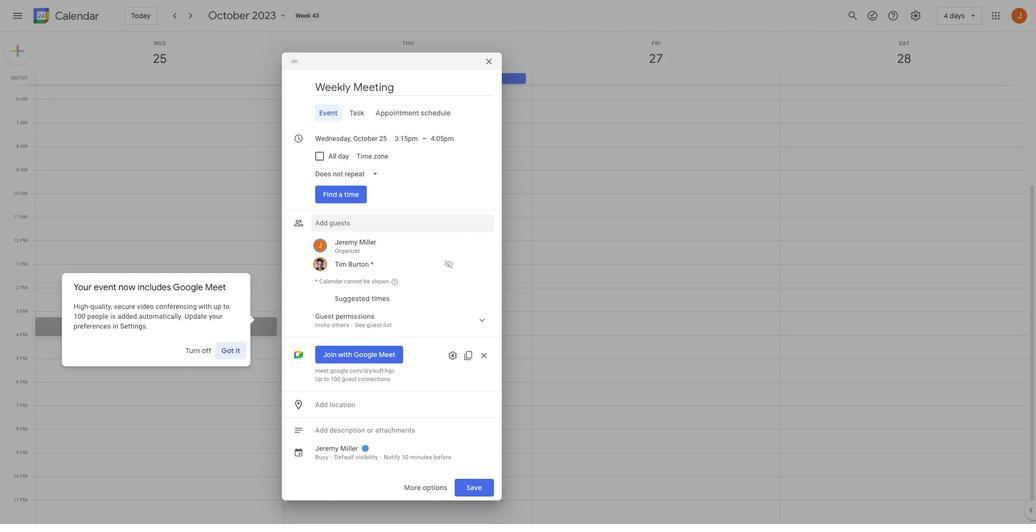 Task type: locate. For each thing, give the bounding box(es) containing it.
1 vertical spatial 7
[[16, 403, 19, 408]]

calendar
[[55, 9, 99, 23], [319, 278, 343, 285]]

0 vertical spatial calendar
[[55, 9, 99, 23]]

2 am from the top
[[20, 120, 28, 125]]

43
[[312, 12, 319, 19]]

0 vertical spatial 100
[[74, 312, 86, 320]]

conferencing
[[156, 303, 197, 310]]

2 pm from the top
[[20, 261, 28, 267]]

2 9 from the top
[[16, 450, 19, 455]]

today
[[131, 11, 151, 20]]

to inside the high-quality, secure video conferencing with up to 100 people is added automatically. update your preferences in settings.
[[223, 303, 230, 310]]

0 vertical spatial 8
[[16, 143, 19, 149]]

jeremy miller, organizer tree item
[[311, 236, 494, 256]]

is
[[110, 312, 116, 320]]

pm for 9 pm
[[20, 450, 28, 455]]

6 am from the top
[[20, 214, 28, 220]]

0 horizontal spatial to
[[223, 303, 230, 310]]

2 11 from the top
[[13, 497, 19, 503]]

9 up 10 pm
[[16, 450, 19, 455]]

1 vertical spatial 9
[[16, 450, 19, 455]]

pm down 5 pm on the bottom left
[[20, 379, 28, 385]]

0 horizontal spatial *
[[315, 278, 318, 285]]

11 for 11 am
[[13, 214, 19, 220]]

pm down 9 pm
[[20, 474, 28, 479]]

pm right 12
[[20, 238, 28, 243]]

pm right 4
[[20, 332, 28, 337]]

6 pm from the top
[[20, 356, 28, 361]]

1 horizontal spatial google
[[354, 350, 377, 359]]

7 for 7 am
[[16, 120, 19, 125]]

am up 9 am
[[20, 143, 28, 149]]

3
[[16, 309, 19, 314]]

to right up
[[324, 376, 329, 383]]

1 horizontal spatial 100
[[331, 376, 341, 383]]

meet up 'up'
[[205, 282, 226, 293]]

am
[[20, 96, 28, 102], [20, 120, 28, 125], [20, 143, 28, 149], [20, 167, 28, 172], [20, 191, 28, 196], [20, 214, 28, 220]]

pm for 7 pm
[[20, 403, 28, 408]]

8 up 9 am
[[16, 143, 19, 149]]

1 10 from the top
[[13, 191, 19, 196]]

10 up 11 am
[[13, 191, 19, 196]]

0 vertical spatial 7
[[16, 120, 19, 125]]

2 10 from the top
[[13, 474, 19, 479]]

schedule
[[421, 109, 451, 117]]

1 vertical spatial to
[[324, 376, 329, 383]]

1 vertical spatial *
[[315, 278, 318, 285]]

1 horizontal spatial *
[[371, 260, 374, 268]]

100
[[74, 312, 86, 320], [331, 376, 341, 383]]

day
[[338, 152, 349, 160]]

pm right 3
[[20, 309, 28, 314]]

10 for 10 pm
[[13, 474, 19, 479]]

pm for 2 pm
[[20, 285, 28, 290]]

tab list containing event
[[290, 104, 494, 122]]

1 vertical spatial 11
[[13, 497, 19, 503]]

pm for 5 pm
[[20, 356, 28, 361]]

11 am
[[13, 214, 28, 220]]

8 up 9 pm
[[16, 426, 19, 432]]

0 vertical spatial meet
[[205, 282, 226, 293]]

8 pm from the top
[[20, 403, 28, 408]]

9 am
[[16, 167, 28, 172]]

4 pm from the top
[[20, 309, 28, 314]]

9 up 10 am
[[16, 167, 19, 172]]

7 down 6 pm
[[16, 403, 19, 408]]

connections
[[358, 376, 390, 383]]

9 for 9 pm
[[16, 450, 19, 455]]

9 pm from the top
[[20, 426, 28, 432]]

1 11 from the top
[[13, 214, 19, 220]]

7 pm from the top
[[20, 379, 28, 385]]

event button
[[315, 104, 342, 122]]

pm down 10 pm
[[20, 497, 28, 503]]

pm
[[20, 238, 28, 243], [20, 261, 28, 267], [20, 285, 28, 290], [20, 309, 28, 314], [20, 332, 28, 337], [20, 356, 28, 361], [20, 379, 28, 385], [20, 403, 28, 408], [20, 426, 28, 432], [20, 450, 28, 455], [20, 474, 28, 479], [20, 497, 28, 503]]

1 vertical spatial calendar
[[319, 278, 343, 285]]

event
[[94, 282, 116, 293]]

pm down 6 pm
[[20, 403, 28, 408]]

pm for 6 pm
[[20, 379, 28, 385]]

with
[[199, 303, 212, 310], [338, 350, 352, 359]]

11 up 12
[[13, 214, 19, 220]]

12 pm from the top
[[20, 497, 28, 503]]

october
[[208, 9, 250, 23]]

1 cell from the left
[[36, 73, 284, 85]]

11
[[13, 214, 19, 220], [13, 497, 19, 503]]

2 7 from the top
[[16, 403, 19, 408]]

1 9 from the top
[[16, 167, 19, 172]]

11 pm from the top
[[20, 474, 28, 479]]

with left 'up'
[[199, 303, 212, 310]]

october 2023
[[208, 9, 276, 23]]

6 for 6 pm
[[16, 379, 19, 385]]

0 horizontal spatial meet
[[205, 282, 226, 293]]

0 horizontal spatial with
[[199, 303, 212, 310]]

meet
[[205, 282, 226, 293], [379, 350, 396, 359]]

10 up 11 pm
[[13, 474, 19, 479]]

0 vertical spatial to
[[223, 303, 230, 310]]

appointment schedule button
[[372, 104, 455, 122]]

pm for 10 pm
[[20, 474, 28, 479]]

6 for 6 am
[[16, 96, 19, 102]]

12
[[13, 238, 19, 243]]

pm right 2
[[20, 285, 28, 290]]

pm up 9 pm
[[20, 426, 28, 432]]

1 vertical spatial 10
[[13, 474, 19, 479]]

pm right 1
[[20, 261, 28, 267]]

0 vertical spatial with
[[199, 303, 212, 310]]

3 am from the top
[[20, 143, 28, 149]]

am down 07 at the left of the page
[[20, 96, 28, 102]]

1 horizontal spatial with
[[338, 350, 352, 359]]

google inside heading
[[173, 282, 203, 293]]

meet up hgc
[[379, 350, 396, 359]]

1 horizontal spatial to
[[324, 376, 329, 383]]

google
[[173, 282, 203, 293], [354, 350, 377, 359]]

1 pm from the top
[[20, 238, 28, 243]]

am down 9 am
[[20, 191, 28, 196]]

5 am from the top
[[20, 191, 28, 196]]

6 down 5
[[16, 379, 19, 385]]

7
[[16, 120, 19, 125], [16, 403, 19, 408]]

4 pm
[[16, 332, 28, 337]]

0 vertical spatial *
[[371, 260, 374, 268]]

–
[[422, 135, 427, 142]]

pm down '8 pm' at the left of the page
[[20, 450, 28, 455]]

am up 12 pm
[[20, 214, 28, 220]]

0 horizontal spatial google
[[173, 282, 203, 293]]

6 down gmt-
[[16, 96, 19, 102]]

to element
[[422, 135, 427, 142]]

guest
[[342, 376, 357, 383]]

1 8 from the top
[[16, 143, 19, 149]]

study
[[297, 75, 312, 82]]

1 vertical spatial 100
[[331, 376, 341, 383]]

0 vertical spatial 9
[[16, 167, 19, 172]]

5 pm
[[16, 356, 28, 361]]

am down 8 am
[[20, 167, 28, 172]]

google up kuft-
[[354, 350, 377, 359]]

0 vertical spatial google
[[173, 282, 203, 293]]

07
[[22, 75, 28, 81]]

0 vertical spatial 10
[[13, 191, 19, 196]]

0 vertical spatial 11
[[13, 214, 19, 220]]

am for 8 am
[[20, 143, 28, 149]]

1 vertical spatial 8
[[16, 426, 19, 432]]

2 6 from the top
[[16, 379, 19, 385]]

0 horizontal spatial 100
[[74, 312, 86, 320]]

high-
[[74, 303, 90, 310]]

1 pm
[[16, 261, 28, 267]]

am up 8 am
[[20, 120, 28, 125]]

cell
[[36, 73, 284, 85], [532, 73, 780, 85], [780, 73, 1028, 85]]

5 pm from the top
[[20, 332, 28, 337]]

10 for 10 am
[[13, 191, 19, 196]]

6
[[16, 96, 19, 102], [16, 379, 19, 385]]

1 vertical spatial 6
[[16, 379, 19, 385]]

tab list
[[290, 104, 494, 122]]

2 cell from the left
[[532, 73, 780, 85]]

to
[[223, 303, 230, 310], [324, 376, 329, 383]]

0 vertical spatial 6
[[16, 96, 19, 102]]

1 vertical spatial with
[[338, 350, 352, 359]]

study button
[[284, 73, 526, 84]]

pm right 5
[[20, 356, 28, 361]]

october 2023 button
[[204, 9, 292, 23]]

1 horizontal spatial calendar
[[319, 278, 343, 285]]

join with google meet link
[[315, 346, 403, 364]]

10 pm from the top
[[20, 450, 28, 455]]

7 up 8 am
[[16, 120, 19, 125]]

100 down high-
[[74, 312, 86, 320]]

1 am from the top
[[20, 96, 28, 102]]

week 43
[[296, 12, 319, 19]]

preferences
[[74, 322, 111, 330]]

task button
[[346, 104, 368, 122]]

100 down the meet.google.com/dry-
[[331, 376, 341, 383]]

your event now includes google meet heading
[[74, 282, 255, 324]]

* left cannot
[[315, 278, 318, 285]]

to right 'up'
[[223, 303, 230, 310]]

meet.google.com/dry-kuft-hgc up to 100 guest connections
[[315, 367, 395, 383]]

4 am from the top
[[20, 167, 28, 172]]

8 for 8 am
[[16, 143, 19, 149]]

1 6 from the top
[[16, 96, 19, 102]]

your event now includes google meet alert dialog
[[62, 273, 255, 366]]

organizer
[[335, 248, 360, 254]]

google up conferencing
[[173, 282, 203, 293]]

1 vertical spatial meet
[[379, 350, 396, 359]]

1 7 from the top
[[16, 120, 19, 125]]

2023
[[252, 9, 276, 23]]

jeremy miller organizer
[[335, 238, 376, 254]]

11 down 10 pm
[[13, 497, 19, 503]]

be
[[364, 278, 370, 285]]

tim burton tree item
[[311, 256, 494, 272]]

up
[[315, 376, 323, 383]]

3 pm from the top
[[20, 285, 28, 290]]

with right join
[[338, 350, 352, 359]]

8
[[16, 143, 19, 149], [16, 426, 19, 432]]

calendar element
[[31, 6, 99, 28]]

* right burton
[[371, 260, 374, 268]]

jeremy
[[335, 238, 358, 246]]

with inside the high-quality, secure video conferencing with up to 100 people is added automatically. update your preferences in settings.
[[199, 303, 212, 310]]

pm for 11 pm
[[20, 497, 28, 503]]

*
[[371, 260, 374, 268], [315, 278, 318, 285]]

week
[[296, 12, 311, 19]]

2 8 from the top
[[16, 426, 19, 432]]

9
[[16, 167, 19, 172], [16, 450, 19, 455]]



Task type: vqa. For each thing, say whether or not it's contained in the screenshot.
Meet to the top
yes



Task type: describe. For each thing, give the bounding box(es) containing it.
pm for 4 pm
[[20, 332, 28, 337]]

7 for 7 pm
[[16, 403, 19, 408]]

with inside join with google meet link
[[338, 350, 352, 359]]

* inside tim burton tree item
[[371, 260, 374, 268]]

5
[[16, 356, 19, 361]]

7 am
[[16, 120, 28, 125]]

cannot
[[344, 278, 362, 285]]

in
[[113, 322, 118, 330]]

kuft-
[[374, 367, 385, 374]]

pm for 3 pm
[[20, 309, 28, 314]]

8 pm
[[16, 426, 28, 432]]

find
[[323, 190, 337, 199]]

shown
[[372, 278, 389, 285]]

quality,
[[90, 303, 112, 310]]

time
[[344, 190, 359, 199]]

gmt-
[[11, 75, 22, 81]]

pm for 1 pm
[[20, 261, 28, 267]]

100 inside the high-quality, secure video conferencing with up to 100 people is added automatically. update your preferences in settings.
[[74, 312, 86, 320]]

10 pm
[[13, 474, 28, 479]]

time zone
[[357, 152, 389, 160]]

update
[[185, 312, 207, 320]]

* calendar cannot be shown
[[315, 278, 389, 285]]

your event now includes google meet
[[74, 282, 226, 293]]

join with google meet
[[323, 350, 396, 359]]

6 pm
[[16, 379, 28, 385]]

3 pm
[[16, 309, 28, 314]]

today button
[[125, 7, 157, 25]]

time zone button
[[353, 147, 393, 165]]

zone
[[374, 152, 389, 160]]

appointment
[[376, 109, 420, 117]]

settings.
[[120, 322, 148, 330]]

100 inside meet.google.com/dry-kuft-hgc up to 100 guest connections
[[331, 376, 341, 383]]

all day
[[329, 152, 349, 160]]

am for 10 am
[[20, 191, 28, 196]]

meet.google.com/dry-
[[315, 367, 374, 374]]

pm for 12 pm
[[20, 238, 28, 243]]

people
[[87, 312, 109, 320]]

calendar heading
[[53, 9, 99, 23]]

miller
[[359, 238, 376, 246]]

up
[[214, 303, 222, 310]]

1
[[16, 261, 19, 267]]

pm for 8 pm
[[20, 426, 28, 432]]

am for 11 am
[[20, 214, 28, 220]]

guests invited to this event. tree
[[311, 236, 494, 272]]

task
[[350, 109, 364, 117]]

added
[[118, 312, 137, 320]]

a
[[339, 190, 343, 199]]

am for 7 am
[[20, 120, 28, 125]]

study grid
[[0, 32, 1037, 524]]

3 cell from the left
[[780, 73, 1028, 85]]

8 am
[[16, 143, 28, 149]]

10 am
[[13, 191, 28, 196]]

to inside meet.google.com/dry-kuft-hgc up to 100 guest connections
[[324, 376, 329, 383]]

video
[[137, 303, 154, 310]]

8 for 8 pm
[[16, 426, 19, 432]]

study row
[[31, 73, 1037, 85]]

find a time button
[[315, 186, 367, 203]]

2
[[16, 285, 19, 290]]

2 pm
[[16, 285, 28, 290]]

burton
[[349, 260, 369, 268]]

6 am
[[16, 96, 28, 102]]

high-quality, secure video conferencing with up to 100 people is added automatically. update your preferences in settings.
[[74, 303, 230, 330]]

find a time
[[323, 190, 359, 199]]

tim burton *
[[335, 260, 374, 268]]

time
[[357, 152, 372, 160]]

0 horizontal spatial calendar
[[55, 9, 99, 23]]

11 pm
[[13, 497, 28, 503]]

meet inside heading
[[205, 282, 226, 293]]

am for 6 am
[[20, 96, 28, 102]]

join
[[323, 350, 337, 359]]

hgc
[[385, 367, 395, 374]]

7 pm
[[16, 403, 28, 408]]

all
[[329, 152, 336, 160]]

event
[[319, 109, 338, 117]]

includes
[[138, 282, 171, 293]]

appointment schedule
[[376, 109, 451, 117]]

gmt-07
[[11, 75, 28, 81]]

4
[[16, 332, 19, 337]]

Add title text field
[[315, 80, 494, 95]]

9 for 9 am
[[16, 167, 19, 172]]

secure
[[114, 303, 135, 310]]

automatically.
[[139, 312, 183, 320]]

9 pm
[[16, 450, 28, 455]]

tim
[[335, 260, 347, 268]]

am for 9 am
[[20, 167, 28, 172]]

11 for 11 pm
[[13, 497, 19, 503]]

your
[[74, 282, 92, 293]]

now
[[118, 282, 136, 293]]

your
[[209, 312, 223, 320]]

12 pm
[[13, 238, 28, 243]]

1 horizontal spatial meet
[[379, 350, 396, 359]]

1 vertical spatial google
[[354, 350, 377, 359]]



